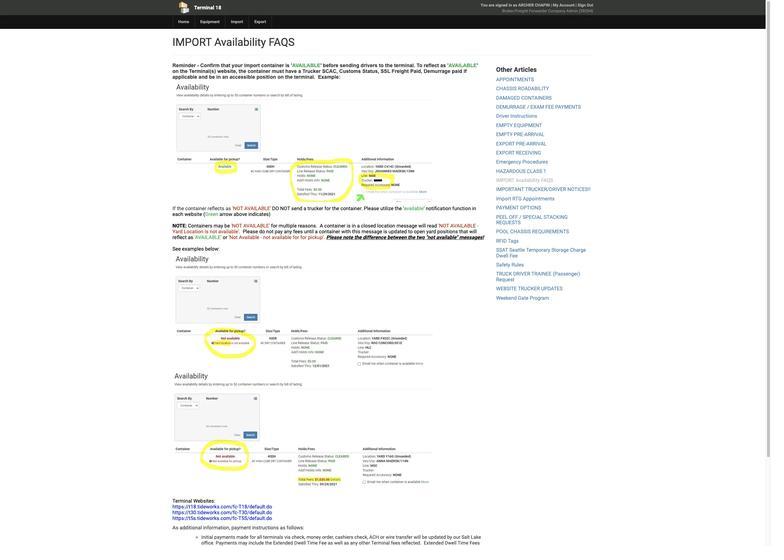 Task type: locate. For each thing, give the bounding box(es) containing it.
will right 'transfer'
[[414, 535, 421, 540]]

equipment
[[514, 122, 543, 128]]

terminal for terminal websites: https://t18.tideworks.com/fc-t18/default.do https://t30.tideworks.com/fc-t30/default.do https://t5s.tideworks.com/fc-t5s/default.do as additional information, payment instructions as follows:
[[173, 499, 192, 504]]

on left have on the left of the page
[[278, 74, 284, 80]]

do
[[272, 206, 279, 211]]

fees left until
[[293, 229, 303, 235]]

payments
[[216, 541, 237, 546]]

0 horizontal spatial or
[[223, 235, 228, 240]]

truck driver trainee (passenger) request link
[[497, 271, 581, 283]]

as left paid on the top of the page
[[441, 63, 446, 68]]

message inside .  please do not pay any fees until a container with this message is updated to open yard positions that will reflect as
[[362, 229, 383, 235]]

will
[[419, 223, 426, 229], [470, 229, 477, 235], [414, 535, 421, 540]]

dwell
[[497, 253, 509, 259], [295, 541, 306, 546], [445, 541, 457, 546]]

1 horizontal spatial import
[[497, 178, 515, 183]]

pre- down empty equipment "link"
[[514, 132, 525, 137]]

1 horizontal spatial |
[[576, 3, 577, 8]]

1 horizontal spatial fees
[[391, 541, 401, 546]]

ssl
[[381, 68, 391, 74]]

'not inside 'not available - yard location is not available'
[[439, 223, 450, 229]]

on left terminal(s)
[[173, 68, 179, 74]]

that left your
[[221, 63, 231, 68]]

0 horizontal spatial be
[[209, 74, 215, 80]]

available inside 'not available - yard location is not available'
[[451, 223, 476, 229]]

fee
[[546, 104, 555, 110]]

a
[[299, 68, 301, 74], [304, 206, 307, 211], [357, 223, 360, 229], [315, 229, 318, 235]]

2 empty from the top
[[497, 132, 513, 137]]

is right location
[[205, 229, 209, 235]]

roadability
[[519, 86, 550, 92]]

1 vertical spatial terminal
[[173, 499, 192, 504]]

- up messages!
[[478, 223, 479, 229]]

follows:
[[287, 525, 305, 531]]

or left 'not
[[223, 235, 228, 240]]

2 export from the top
[[497, 150, 515, 156]]

/ right off
[[520, 214, 522, 220]]

availability down import link
[[215, 36, 266, 48]]

please down 'not available' for multiple reasons.  a container is in a closed location message will read
[[327, 235, 342, 240]]

import inside other articles appointments chassis roadability damaged containers demurrage / exam fee payments driver instructions empty equipment empty pre-arrival export pre-arrival export receiving emergency procedures hazardous class 1 import availability faqs important trucker/driver notices!! import rtg appointments payment options peel off / special stacking requests pool chassis requirements rfid tags ssat seattle temporary storage charge dwell fee safety rules truck driver trainee (passenger) request website trucker updates weekend gate program
[[497, 178, 515, 183]]

check, up other
[[355, 535, 368, 540]]

chassis
[[497, 86, 517, 92], [511, 229, 531, 235]]

0 horizontal spatial any
[[284, 229, 292, 235]]

empty down empty equipment "link"
[[497, 132, 513, 137]]

1 vertical spatial available
[[272, 235, 292, 240]]

updated left open
[[389, 229, 407, 235]]

1 horizontal spatial check,
[[355, 535, 368, 540]]

reflects
[[208, 206, 225, 211]]

1 horizontal spatial time
[[458, 541, 469, 546]]

2 extended from the left
[[424, 541, 444, 546]]

be
[[209, 74, 215, 80], [225, 223, 230, 229], [422, 535, 428, 540]]

will inside .  please do not pay any fees until a container with this message is updated to open yard positions that will reflect as
[[470, 229, 477, 235]]

0 vertical spatial chassis
[[497, 86, 517, 92]]

1 horizontal spatial be
[[225, 223, 230, 229]]

1 vertical spatial export
[[497, 150, 515, 156]]

time down the salt
[[458, 541, 469, 546]]

payment options link
[[497, 205, 542, 211]]

a right have on the left of the page
[[299, 68, 301, 74]]

0 horizontal spatial time
[[307, 541, 318, 546]]

0 horizontal spatial may
[[214, 223, 223, 229]]

1 time from the left
[[307, 541, 318, 546]]

1 horizontal spatial available
[[404, 206, 424, 211]]

1 vertical spatial import
[[497, 178, 515, 183]]

terminal websites: https://t18.tideworks.com/fc-t18/default.do https://t30.tideworks.com/fc-t30/default.do https://t5s.tideworks.com/fc-t5s/default.do as additional information, payment instructions as follows:
[[173, 499, 305, 531]]

0 horizontal spatial that
[[221, 63, 231, 68]]

pre- down empty pre-arrival 'link'
[[516, 141, 527, 147]]

'not right read
[[439, 223, 450, 229]]

0 horizontal spatial updated
[[389, 229, 407, 235]]

not right do on the left
[[266, 229, 274, 235]]

"not
[[426, 235, 435, 240]]

will inside 'ayments made for all terminals via check, money order, cashiers check, ach or wire transfer will be updated by our salt lake office.'
[[414, 535, 421, 540]]

0 horizontal spatial extended
[[273, 541, 293, 546]]

message up between
[[397, 223, 418, 229]]

pickup'.
[[308, 235, 325, 240]]

0 vertical spatial faqs
[[269, 36, 295, 48]]

any
[[284, 229, 292, 235], [351, 541, 358, 546]]

https://t30.tideworks.com/fc-t30/default.do link
[[173, 510, 272, 516]]

' left paid on the top of the page
[[448, 63, 449, 68]]

' inside ' notification function in each website (
[[424, 206, 425, 211]]

off
[[510, 214, 519, 220]]

0 vertical spatial import
[[231, 20, 243, 24]]

see examples below:
[[173, 246, 220, 252]]

arrival up receiving on the right top of page
[[527, 141, 547, 147]]

0 horizontal spatial on
[[173, 68, 179, 74]]

to inside .  please do not pay any fees until a container with this message is updated to open yard positions that will reflect as
[[409, 229, 413, 235]]

export
[[497, 141, 515, 147], [497, 150, 515, 156]]

'not for 'not available - yard location is not available'
[[439, 223, 450, 229]]

in inside ' on the terminal(s) website, the container must have a trucker scac, customs status, ssl freight paid, demurrage paid if applicable and be in an accessible position on the terminal.  example:
[[217, 74, 221, 80]]

0 horizontal spatial fee
[[319, 541, 327, 546]]

1 horizontal spatial faqs
[[542, 178, 554, 183]]

to right drivers
[[379, 63, 384, 68]]

via
[[285, 535, 291, 540]]

chassis up tags
[[511, 229, 531, 235]]

position
[[257, 74, 276, 80]]

available
[[404, 206, 424, 211], [272, 235, 292, 240]]

1 vertical spatial import
[[497, 196, 512, 202]]

updated inside 'ayments made for all terminals via check, money order, cashiers check, ach or wire transfer will be updated by our salt lake office.'
[[429, 535, 446, 540]]

1 vertical spatial may
[[239, 541, 248, 546]]

0 vertical spatial any
[[284, 229, 292, 235]]

driver
[[497, 113, 510, 119]]

information,
[[203, 525, 230, 531]]

import
[[244, 63, 260, 68]]

safety rules link
[[497, 262, 525, 268]]

example:
[[318, 74, 341, 80]]

1 vertical spatial updated
[[429, 535, 446, 540]]

additional
[[180, 525, 202, 531]]

please left do on the left
[[243, 229, 258, 235]]

updated left by
[[429, 535, 446, 540]]

home link
[[173, 15, 195, 29]]

as down order,
[[328, 541, 333, 546]]

in right function
[[473, 206, 477, 211]]

- right available
[[261, 235, 262, 240]]

is inside .  please do not pay any fees until a container with this message is updated to open yard positions that will reflect as
[[384, 229, 388, 235]]

initial p
[[202, 535, 217, 540]]

2 horizontal spatial terminal
[[372, 541, 390, 546]]

be right 'transfer'
[[422, 535, 428, 540]]

0 vertical spatial /
[[528, 104, 530, 110]]

be right and
[[209, 74, 215, 80]]

rules
[[512, 262, 525, 268]]

0 horizontal spatial import
[[173, 36, 212, 48]]

as up the examples
[[188, 235, 193, 240]]

| left sign
[[576, 3, 577, 8]]

1 horizontal spatial updated
[[429, 535, 446, 540]]

1 vertical spatial or
[[381, 535, 385, 540]]

the inside payments may include the extended dwell time fee as well as any other terminal fees reflected.  extended dwell time fees
[[265, 541, 272, 546]]

faqs up the trucker/driver
[[542, 178, 554, 183]]

1 vertical spatial to
[[409, 229, 413, 235]]

be down 'arrow'
[[225, 223, 230, 229]]

two
[[417, 235, 425, 240]]

2 | from the left
[[576, 3, 577, 8]]

1 vertical spatial empty
[[497, 132, 513, 137]]

will right positions
[[470, 229, 477, 235]]

any inside payments may include the extended dwell time fee as well as any other terminal fees reflected.  extended dwell time fees
[[351, 541, 358, 546]]

requirements
[[533, 229, 570, 235]]

for inside 'ayments made for all terminals via check, money order, cashiers check, ach or wire transfer will be updated by our salt lake office.'
[[250, 535, 256, 540]]

1 vertical spatial reflect
[[173, 235, 187, 240]]

arrival down the equipment
[[525, 132, 545, 137]]

0 vertical spatial export
[[497, 141, 515, 147]]

fees inside payments may include the extended dwell time fee as well as any other terminal fees reflected.  extended dwell time fees
[[391, 541, 401, 546]]

0 horizontal spatial message
[[362, 229, 383, 235]]

terminal inside the terminal websites: https://t18.tideworks.com/fc-t18/default.do https://t30.tideworks.com/fc-t30/default.do https://t5s.tideworks.com/fc-t5s/default.do as additional information, payment instructions as follows:
[[173, 499, 192, 504]]

import up 'important'
[[497, 178, 515, 183]]

import rtg appointments link
[[497, 196, 555, 202]]

message
[[397, 223, 418, 229], [362, 229, 383, 235]]

driver instructions link
[[497, 113, 538, 119]]

0 vertical spatial available
[[404, 206, 424, 211]]

to left open
[[409, 229, 413, 235]]

1 vertical spatial fee
[[319, 541, 327, 546]]

2 horizontal spatial be
[[422, 535, 428, 540]]

2 time from the left
[[458, 541, 469, 546]]

class
[[527, 168, 543, 174]]

1 vertical spatial any
[[351, 541, 358, 546]]

import availability faqs
[[173, 36, 295, 48]]

1 vertical spatial arrival
[[527, 141, 547, 147]]

website,
[[218, 68, 238, 74]]

reflect down note:
[[173, 235, 187, 240]]

to for the
[[379, 63, 384, 68]]

not inside .  please do not pay any fees until a container with this message is updated to open yard positions that will reflect as
[[266, 229, 274, 235]]

the left two
[[408, 235, 416, 240]]

import up 'import availability faqs'
[[231, 20, 243, 24]]

0 horizontal spatial terminal
[[173, 499, 192, 504]]

dwell up safety at the right top
[[497, 253, 509, 259]]

1 horizontal spatial availability
[[516, 178, 540, 183]]

2 vertical spatial -
[[261, 235, 262, 240]]

1 horizontal spatial terminal
[[194, 5, 214, 10]]

'not for 'not available' for multiple reasons.  a container is in a closed location message will read
[[231, 223, 242, 229]]

' notification function in each website (
[[173, 206, 477, 217]]

a right until
[[315, 229, 318, 235]]

0 vertical spatial to
[[379, 63, 384, 68]]

weekend
[[497, 295, 517, 301]]

1 horizontal spatial may
[[239, 541, 248, 546]]

the down terminals
[[265, 541, 272, 546]]

1 horizontal spatial to
[[409, 229, 413, 235]]

1 vertical spatial that
[[460, 229, 469, 235]]

or
[[223, 235, 228, 240], [381, 535, 385, 540]]

1 horizontal spatial extended
[[424, 541, 444, 546]]

0 horizontal spatial check,
[[292, 535, 306, 540]]

import inside import link
[[231, 20, 243, 24]]

above
[[234, 211, 247, 217]]

0 vertical spatial terminal
[[194, 5, 214, 10]]

' inside ' on the terminal(s) website, the container must have a trucker scac, customs status, ssl freight paid, demurrage paid if applicable and be in an accessible position on the terminal.  example:
[[477, 63, 478, 68]]

fees
[[470, 541, 480, 546]]

is inside 'not available - yard location is not available'
[[205, 229, 209, 235]]

0 horizontal spatial availability
[[215, 36, 266, 48]]

- left confirm
[[197, 63, 199, 68]]

message for location
[[397, 223, 418, 229]]

may down green
[[214, 223, 223, 229]]

time
[[307, 541, 318, 546], [458, 541, 469, 546]]

' right must on the left
[[291, 63, 293, 68]]

0 horizontal spatial fees
[[293, 229, 303, 235]]

instructions
[[252, 525, 279, 531]]

exam
[[531, 104, 545, 110]]

0 vertical spatial be
[[209, 74, 215, 80]]

1 empty from the top
[[497, 122, 513, 128]]

must
[[272, 68, 284, 74]]

0 vertical spatial fees
[[293, 229, 303, 235]]

'not down green arrow above indicates)
[[231, 223, 242, 229]]

any inside .  please do not pay any fees until a container with this message is updated to open yard positions that will reflect as
[[284, 229, 292, 235]]

0 horizontal spatial import
[[231, 20, 243, 24]]

2 vertical spatial terminal
[[372, 541, 390, 546]]

not left available'
[[210, 229, 217, 235]]

0 vertical spatial or
[[223, 235, 228, 240]]

be inside 'ayments made for all terminals via check, money order, cashiers check, ach or wire transfer will be updated by our salt lake office.'
[[422, 535, 428, 540]]

0 horizontal spatial reflect
[[173, 235, 187, 240]]

check, down follows:
[[292, 535, 306, 540]]

1 horizontal spatial fee
[[510, 253, 518, 259]]

in up "broker/freight"
[[509, 3, 513, 8]]

chassis up damaged
[[497, 86, 517, 92]]

' on the terminal(s) website, the container must have a trucker scac, customs status, ssl freight paid, demurrage paid if applicable and be in an accessible position on the terminal.  example:
[[173, 63, 478, 80]]

fee up safety rules link
[[510, 253, 518, 259]]

1 vertical spatial /
[[520, 214, 522, 220]]

|
[[551, 3, 552, 8], [576, 3, 577, 8]]

out
[[587, 3, 594, 8]]

/ left exam at the right top of the page
[[528, 104, 530, 110]]

location
[[378, 223, 396, 229]]

0 horizontal spatial |
[[551, 3, 552, 8]]

driver
[[514, 271, 531, 277]]

please inside .  please do not pay any fees until a container with this message is updated to open yard positions that will reflect as
[[243, 229, 258, 235]]

to for open
[[409, 229, 413, 235]]

1 horizontal spatial or
[[381, 535, 385, 540]]

location
[[184, 229, 204, 235]]

fee
[[510, 253, 518, 259], [319, 541, 327, 546]]

faqs inside other articles appointments chassis roadability damaged containers demurrage / exam fee payments driver instructions empty equipment empty pre-arrival export pre-arrival export receiving emergency procedures hazardous class 1 import availability faqs important trucker/driver notices!! import rtg appointments payment options peel off / special stacking requests pool chassis requirements rfid tags ssat seattle temporary storage charge dwell fee safety rules truck driver trainee (passenger) request website trucker updates weekend gate program
[[542, 178, 554, 183]]

0 vertical spatial updated
[[389, 229, 407, 235]]

is left between
[[384, 229, 388, 235]]

reflect right to
[[424, 63, 439, 68]]

updates
[[542, 286, 563, 292]]

emergency
[[497, 159, 522, 165]]

1 check, from the left
[[292, 535, 306, 540]]

fees
[[293, 229, 303, 235], [391, 541, 401, 546]]

1 export from the top
[[497, 141, 515, 147]]

the right 'note'
[[355, 235, 362, 240]]

terminal inside payments may include the extended dwell time fee as well as any other terminal fees reflected.  extended dwell time fees
[[372, 541, 390, 546]]

a right send
[[304, 206, 307, 211]]

ssat
[[497, 247, 509, 253]]

a
[[320, 223, 323, 229]]

0 horizontal spatial to
[[379, 63, 384, 68]]

1 vertical spatial chassis
[[511, 229, 531, 235]]

empty equipment link
[[497, 122, 543, 128]]

1 vertical spatial fees
[[391, 541, 401, 546]]

in left an
[[217, 74, 221, 80]]

1 horizontal spatial dwell
[[445, 541, 457, 546]]

message right the 'this' on the top left of the page
[[362, 229, 383, 235]]

0 horizontal spatial please
[[243, 229, 258, 235]]

available up open
[[404, 206, 424, 211]]

0 vertical spatial reflect
[[424, 63, 439, 68]]

1 horizontal spatial that
[[460, 229, 469, 235]]

1 vertical spatial -
[[478, 223, 479, 229]]

export up export receiving link
[[497, 141, 515, 147]]

terminal down the ach
[[372, 541, 390, 546]]

1 horizontal spatial message
[[397, 223, 418, 229]]

well
[[335, 541, 343, 546]]

dwell down follows:
[[295, 541, 306, 546]]

equipment link
[[195, 15, 225, 29]]

reminder - confirm that your import container is ' available ' before sending drivers to the terminal. to reflect as ' available
[[173, 63, 477, 68]]

| left my
[[551, 3, 552, 8]]

container inside ' on the terminal(s) website, the container must have a trucker scac, customs status, ssl freight paid, demurrage paid if applicable and be in an accessible position on the terminal.  example:
[[248, 68, 271, 74]]

available down multiple
[[272, 235, 292, 240]]

in right the with
[[352, 223, 356, 229]]

damaged containers link
[[497, 95, 552, 101]]

read
[[428, 223, 438, 229]]

fees down wire
[[391, 541, 401, 546]]

the right must on the left
[[285, 74, 293, 80]]

a inside ' on the terminal(s) website, the container must have a trucker scac, customs status, ssl freight paid, demurrage paid if applicable and be in an accessible position on the terminal.  example:
[[299, 68, 301, 74]]

0 horizontal spatial -
[[197, 63, 199, 68]]

in inside ' notification function in each website (
[[473, 206, 477, 211]]

2 vertical spatial be
[[422, 535, 428, 540]]

terminal left websites:
[[173, 499, 192, 504]]

terminal left 18
[[194, 5, 214, 10]]

may down made
[[239, 541, 248, 546]]

import down home link
[[173, 36, 212, 48]]

equipment
[[200, 20, 220, 24]]

0 horizontal spatial available
[[272, 235, 292, 240]]

for right trucker in the left top of the page
[[325, 206, 331, 211]]

availability
[[215, 36, 266, 48], [516, 178, 540, 183]]

fee down order,
[[319, 541, 327, 546]]

2 horizontal spatial -
[[478, 223, 479, 229]]

' right if
[[477, 63, 478, 68]]

arrival
[[525, 132, 545, 137], [527, 141, 547, 147]]

1 horizontal spatial any
[[351, 541, 358, 546]]

for left all
[[250, 535, 256, 540]]

empty down driver
[[497, 122, 513, 128]]

terminal.
[[394, 63, 416, 68]]

faqs
[[269, 36, 295, 48], [542, 178, 554, 183]]

availability down hazardous class 1 'link'
[[516, 178, 540, 183]]

container inside .  please do not pay any fees until a container with this message is updated to open yard positions that will reflect as
[[319, 229, 340, 235]]

or left wire
[[381, 535, 385, 540]]

multiple
[[279, 223, 297, 229]]

' left the notification
[[424, 206, 425, 211]]

1 vertical spatial faqs
[[542, 178, 554, 183]]

0 vertical spatial fee
[[510, 253, 518, 259]]

t18/default.do
[[239, 504, 272, 510]]

have
[[286, 68, 297, 74]]

1 horizontal spatial please
[[327, 235, 342, 240]]

0 vertical spatial empty
[[497, 122, 513, 128]]

do
[[259, 229, 265, 235]]

as inside the terminal websites: https://t18.tideworks.com/fc-t18/default.do https://t30.tideworks.com/fc-t30/default.do https://t5s.tideworks.com/fc-t5s/default.do as additional information, payment instructions as follows:
[[280, 525, 286, 531]]

as up via
[[280, 525, 286, 531]]

fee inside other articles appointments chassis roadability damaged containers demurrage / exam fee payments driver instructions empty equipment empty pre-arrival export pre-arrival export receiving emergency procedures hazardous class 1 import availability faqs important trucker/driver notices!! import rtg appointments payment options peel off / special stacking requests pool chassis requirements rfid tags ssat seattle temporary storage charge dwell fee safety rules truck driver trainee (passenger) request website trucker updates weekend gate program
[[510, 253, 518, 259]]

as right "reflects"
[[226, 206, 231, 211]]

indicates)
[[249, 211, 271, 217]]

as inside .  please do not pay any fees until a container with this message is updated to open yard positions that will reflect as
[[188, 235, 193, 240]]

terminal 18
[[194, 5, 222, 10]]

1 vertical spatial availability
[[516, 178, 540, 183]]

/
[[528, 104, 530, 110], [520, 214, 522, 220]]



Task type: vqa. For each thing, say whether or not it's contained in the screenshot.
second 40' from the top
no



Task type: describe. For each thing, give the bounding box(es) containing it.
be inside ' on the terminal(s) website, the container must have a trucker scac, customs status, ssl freight paid, demurrage paid if applicable and be in an accessible position on the terminal.  example:
[[209, 74, 215, 80]]

as inside you are signed in as archer chapin | my account | sign out broker/freight forwarder company admin (58204)
[[514, 3, 518, 8]]

home
[[178, 20, 189, 24]]

a left the closed
[[357, 223, 360, 229]]

dwell inside other articles appointments chassis roadability damaged containers demurrage / exam fee payments driver instructions empty equipment empty pre-arrival export pre-arrival export receiving emergency procedures hazardous class 1 import availability faqs important trucker/driver notices!! import rtg appointments payment options peel off / special stacking requests pool chassis requirements rfid tags ssat seattle temporary storage charge dwell fee safety rules truck driver trainee (passenger) request website trucker updates weekend gate program
[[497, 253, 509, 259]]

- inside 'not available - yard location is not available'
[[478, 223, 479, 229]]

difference
[[363, 235, 386, 240]]

scac,
[[322, 68, 338, 74]]

18
[[216, 5, 222, 10]]

accessible
[[230, 74, 255, 80]]

available"
[[437, 235, 458, 240]]

available'
[[219, 229, 239, 235]]

include
[[249, 541, 264, 546]]

status,
[[363, 68, 380, 74]]

chassis roadability link
[[497, 86, 550, 92]]

my
[[553, 3, 559, 8]]

note
[[343, 235, 353, 240]]

the right if
[[177, 206, 184, 211]]

peel
[[497, 214, 508, 220]]

message for this
[[362, 229, 383, 235]]

is left the 'this' on the top left of the page
[[347, 223, 351, 229]]

paid
[[452, 68, 463, 74]]

1 vertical spatial pre-
[[516, 141, 527, 147]]

as down cashiers
[[344, 541, 349, 546]]

customs
[[340, 68, 361, 74]]

(passenger)
[[553, 271, 581, 277]]

utilize
[[381, 206, 394, 211]]

import link
[[225, 15, 249, 29]]

note:
[[173, 223, 187, 229]]

available
[[239, 235, 260, 240]]

0 horizontal spatial /
[[520, 214, 522, 220]]

damaged
[[497, 95, 521, 101]]

1 vertical spatial be
[[225, 223, 230, 229]]

1 extended from the left
[[273, 541, 293, 546]]

for left until
[[293, 235, 299, 240]]

0 vertical spatial may
[[214, 223, 223, 229]]

payment
[[497, 205, 519, 211]]

export
[[255, 20, 266, 24]]

confirm
[[200, 63, 220, 68]]

availability inside other articles appointments chassis roadability damaged containers demurrage / exam fee payments driver instructions empty equipment empty pre-arrival export pre-arrival export receiving emergency procedures hazardous class 1 import availability faqs important trucker/driver notices!! import rtg appointments payment options peel off / special stacking requests pool chassis requirements rfid tags ssat seattle temporary storage charge dwell fee safety rules truck driver trainee (passenger) request website trucker updates weekend gate program
[[516, 178, 540, 183]]

pool chassis requirements link
[[497, 229, 570, 235]]

ayments
[[217, 535, 235, 540]]

salt
[[462, 535, 470, 540]]

green
[[205, 211, 219, 217]]

if
[[173, 206, 176, 211]]

.  please do not pay any fees until a container with this message is updated to open yard positions that will reflect as
[[173, 229, 477, 240]]

rfid
[[497, 238, 507, 244]]

1 horizontal spatial /
[[528, 104, 530, 110]]

https://t30.tideworks.com/fc-
[[173, 510, 239, 516]]

updated inside .  please do not pay any fees until a container with this message is updated to open yard positions that will reflect as
[[389, 229, 407, 235]]

procedures
[[523, 159, 549, 165]]

t30/default.do
[[239, 510, 272, 516]]

the left terminal(s)
[[180, 68, 188, 74]]

a inside .  please do not pay any fees until a container with this message is updated to open yard positions that will reflect as
[[315, 229, 318, 235]]

0 horizontal spatial faqs
[[269, 36, 295, 48]]

for left pickup'.
[[301, 235, 307, 240]]

payments may include the extended dwell time fee as well as any other terminal fees reflected.  extended dwell time fees
[[202, 541, 480, 547]]

other articles appointments chassis roadability damaged containers demurrage / exam fee payments driver instructions empty equipment empty pre-arrival export pre-arrival export receiving emergency procedures hazardous class 1 import availability faqs important trucker/driver notices!! import rtg appointments payment options peel off / special stacking requests pool chassis requirements rfid tags ssat seattle temporary storage charge dwell fee safety rules truck driver trainee (passenger) request website trucker updates weekend gate program
[[497, 66, 591, 301]]

0 horizontal spatial dwell
[[295, 541, 306, 546]]

yard
[[173, 229, 183, 235]]

containers
[[522, 95, 552, 101]]

payment
[[232, 525, 251, 531]]

broker/freight
[[503, 9, 529, 13]]

lake
[[471, 535, 482, 540]]

important trucker/driver notices!! link
[[497, 187, 591, 193]]

0 vertical spatial availability
[[215, 36, 266, 48]]

not inside 'not available - yard location is not available'
[[210, 229, 217, 235]]

0 vertical spatial arrival
[[525, 132, 545, 137]]

1 horizontal spatial on
[[278, 74, 284, 80]]

website
[[185, 211, 202, 217]]

will left read
[[419, 223, 426, 229]]

' left do
[[270, 206, 271, 211]]

each
[[173, 211, 184, 217]]

'not right "reflects"
[[232, 206, 243, 211]]

pay
[[275, 229, 283, 235]]

chapin
[[535, 3, 550, 8]]

fee inside payments may include the extended dwell time fee as well as any other terminal fees reflected.  extended dwell time fees
[[319, 541, 327, 546]]

t5s/default.do
[[239, 516, 272, 522]]

emergency procedures link
[[497, 159, 549, 165]]

until
[[304, 229, 314, 235]]

0 vertical spatial import
[[173, 36, 212, 48]]

appointments
[[524, 196, 555, 202]]

the up 'not available' for multiple reasons.  a container is in a closed location message will read
[[332, 206, 340, 211]]

0 vertical spatial that
[[221, 63, 231, 68]]

is right must on the left
[[286, 63, 290, 68]]

' left the before
[[321, 63, 322, 68]]

' right utilize
[[404, 206, 404, 211]]

0 vertical spatial -
[[197, 63, 199, 68]]

are
[[489, 3, 495, 8]]

trucker
[[308, 206, 324, 211]]

reflect inside .  please do not pay any fees until a container with this message is updated to open yard positions that will reflect as
[[173, 235, 187, 240]]

for left multiple
[[271, 223, 278, 229]]

may inside payments may include the extended dwell time fee as well as any other terminal fees reflected.  extended dwell time fees
[[239, 541, 248, 546]]

as
[[173, 525, 179, 531]]

export link
[[249, 15, 272, 29]]

send
[[292, 206, 303, 211]]

program
[[530, 295, 550, 301]]

green arrow above indicates)
[[205, 211, 271, 217]]

https://t5s.tideworks.com/fc-
[[173, 516, 239, 522]]

if
[[464, 68, 467, 74]]

charge
[[571, 247, 587, 253]]

the right website, at the top of the page
[[239, 68, 247, 74]]

1
[[544, 168, 547, 174]]

0 vertical spatial pre-
[[514, 132, 525, 137]]

in inside you are signed in as archer chapin | my account | sign out broker/freight forwarder company admin (58204)
[[509, 3, 513, 8]]

gate
[[519, 295, 529, 301]]

that inside .  please do not pay any fees until a container with this message is updated to open yard positions that will reflect as
[[460, 229, 469, 235]]

an
[[222, 74, 228, 80]]

1 | from the left
[[551, 3, 552, 8]]

office.
[[202, 541, 215, 546]]

or inside 'ayments made for all terminals via check, money order, cashiers check, ach or wire transfer will be updated by our salt lake office.'
[[381, 535, 385, 540]]

the left terminal.
[[385, 63, 393, 68]]

your
[[232, 63, 243, 68]]

p
[[214, 535, 217, 540]]

https://t5s.tideworks.com/fc-t5s/default.do link
[[173, 516, 272, 522]]

seattle
[[510, 247, 525, 253]]

1 horizontal spatial reflect
[[424, 63, 439, 68]]

trucker
[[303, 68, 321, 74]]

terminal for terminal 18
[[194, 5, 214, 10]]

fees inside .  please do not pay any fees until a container with this message is updated to open yard positions that will reflect as
[[293, 229, 303, 235]]

before
[[323, 63, 339, 68]]

account
[[560, 3, 575, 8]]

freight
[[392, 68, 409, 74]]

see
[[173, 246, 181, 252]]

appointments
[[497, 77, 535, 82]]

function
[[453, 206, 471, 211]]

1 horizontal spatial -
[[261, 235, 262, 240]]

import inside other articles appointments chassis roadability damaged containers demurrage / exam fee payments driver instructions empty equipment empty pre-arrival export pre-arrival export receiving emergency procedures hazardous class 1 import availability faqs important trucker/driver notices!! import rtg appointments payment options peel off / special stacking requests pool chassis requirements rfid tags ssat seattle temporary storage charge dwell fee safety rules truck driver trainee (passenger) request website trucker updates weekend gate program
[[497, 196, 512, 202]]

tags
[[508, 238, 519, 244]]

requests
[[497, 220, 521, 226]]

not left pay
[[263, 235, 271, 240]]

the right utilize
[[395, 206, 402, 211]]

2 check, from the left
[[355, 535, 368, 540]]

messages!
[[460, 235, 484, 240]]



